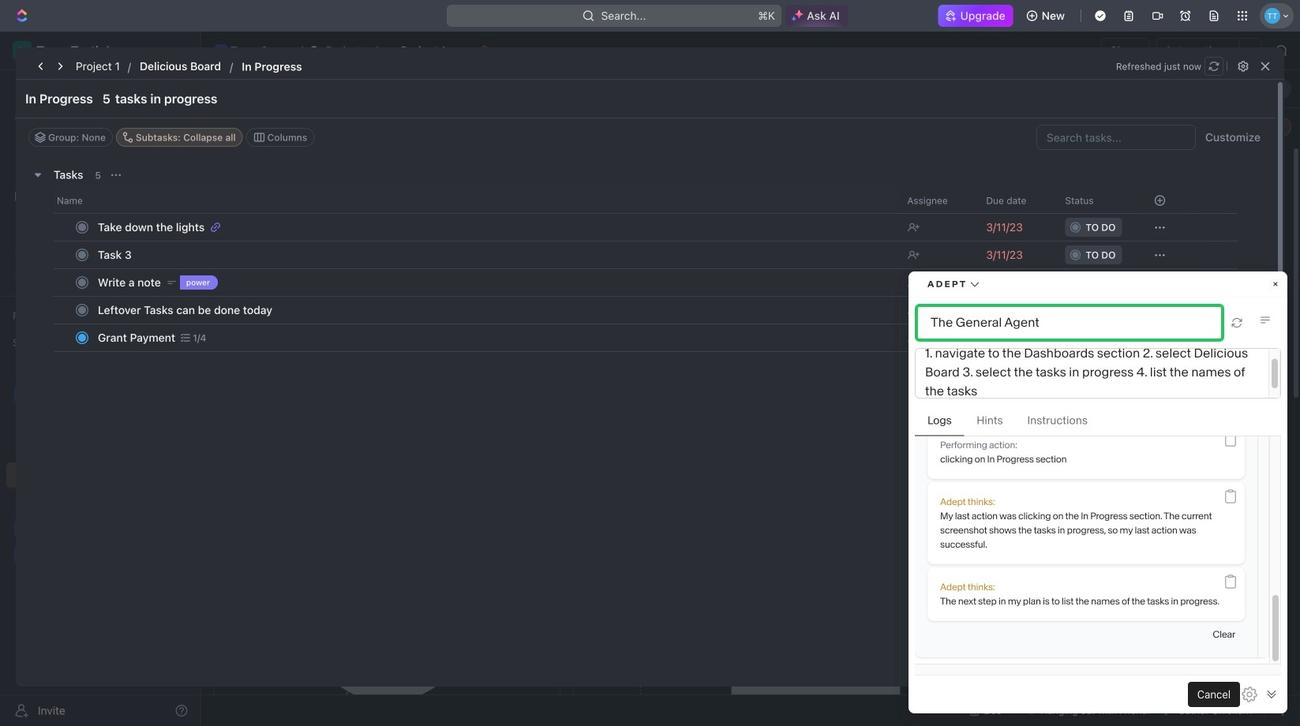 Task type: vqa. For each thing, say whether or not it's contained in the screenshot.
the topmost 'TEAM SPACE, ,' element
yes



Task type: describe. For each thing, give the bounding box(es) containing it.
tree inside the sidebar navigation
[[6, 355, 194, 649]]

Search tasks... text field
[[1038, 126, 1195, 149]]

0 vertical spatial team space, , element
[[215, 44, 227, 57]]

observatory, , element
[[14, 548, 30, 564]]

drumstick bite image
[[1164, 706, 1174, 716]]

sidebar navigation
[[0, 32, 201, 726]]



Task type: locate. For each thing, give the bounding box(es) containing it.
team space, , element inside the sidebar navigation
[[14, 387, 30, 403]]

1 vertical spatial team space, , element
[[14, 387, 30, 403]]

team space, , element
[[215, 44, 227, 57], [14, 387, 30, 403]]

0 horizontal spatial team space, , element
[[14, 387, 30, 403]]

tree
[[6, 355, 194, 649]]

1 horizontal spatial team space, , element
[[215, 44, 227, 57]]



